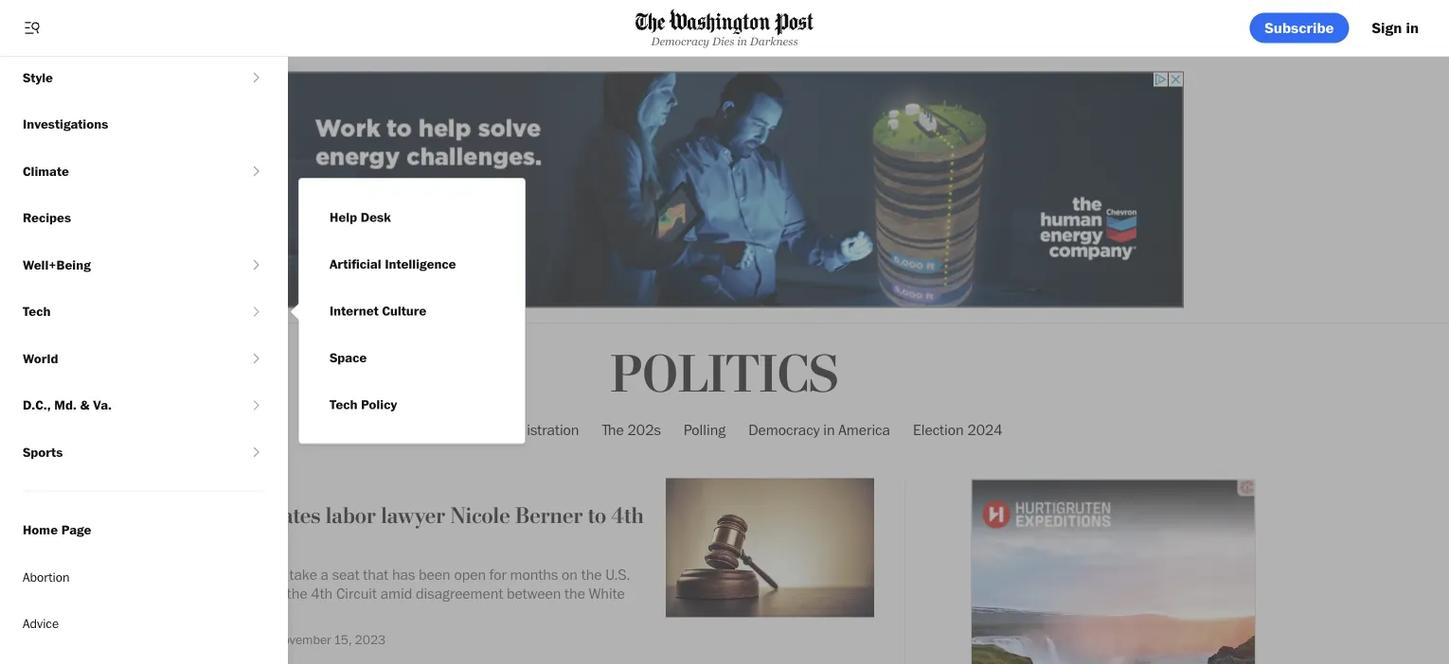 Task type: vqa. For each thing, say whether or not it's contained in the screenshot.
Democracy
yes



Task type: locate. For each thing, give the bounding box(es) containing it.
sports
[[23, 444, 63, 460]]

polling link
[[684, 405, 726, 455]]

0 horizontal spatial biden
[[159, 503, 215, 530]]

biden administration
[[446, 421, 579, 439]]

nominates
[[220, 503, 321, 530]]

the
[[581, 566, 602, 584], [287, 585, 308, 603], [565, 585, 585, 603]]

for right open
[[489, 566, 507, 584]]

internet
[[330, 303, 379, 319]]

0 vertical spatial berner
[[515, 503, 583, 530]]

politics
[[611, 344, 839, 408]]

0 horizontal spatial berner
[[202, 566, 245, 584]]

to
[[588, 503, 606, 530]]

0 vertical spatial nicole
[[450, 503, 510, 530]]

nicole up 'court'
[[159, 566, 198, 584]]

202s
[[628, 421, 661, 439]]

circuit
[[159, 528, 223, 555], [336, 585, 377, 603]]

dies
[[712, 35, 734, 47]]

1 horizontal spatial biden
[[446, 421, 483, 439]]

tech inside sections navigation element
[[23, 304, 51, 320]]

on
[[562, 566, 578, 584]]

policy
[[361, 397, 397, 413]]

for
[[489, 566, 507, 584], [266, 585, 283, 603]]

0 horizontal spatial 4th
[[311, 585, 333, 603]]

well+being
[[23, 257, 91, 273]]

0 vertical spatial tech
[[23, 304, 51, 320]]

home page
[[23, 522, 91, 538]]

tech
[[23, 304, 51, 320], [330, 397, 358, 413]]

1 horizontal spatial 4th
[[612, 503, 644, 530]]

advice
[[23, 616, 59, 632]]

democracy inside 'democracy dies in darkness' link
[[651, 35, 710, 47]]

4th inside biden nominates labor lawyer nicole berner to 4th circuit
[[612, 503, 644, 530]]

d.c.,
[[23, 397, 51, 413]]

sign in
[[1372, 18, 1419, 37]]

democracy
[[651, 35, 710, 47], [748, 421, 820, 439]]

0 vertical spatial circuit
[[159, 528, 223, 555]]

and
[[202, 604, 227, 622]]

nicole
[[450, 503, 510, 530], [159, 566, 198, 584]]

u.s.
[[605, 566, 630, 584]]

the down take
[[287, 585, 308, 603]]

the right "on"
[[581, 566, 602, 584]]

politics link
[[611, 344, 839, 408]]

subscribe
[[1265, 18, 1334, 37]]

house
[[159, 604, 199, 622]]

biden left the administration
[[446, 421, 483, 439]]

in left america
[[823, 421, 835, 439]]

democracy right "polling"
[[748, 421, 820, 439]]

0 horizontal spatial democracy
[[651, 35, 710, 47]]

1 vertical spatial democracy
[[748, 421, 820, 439]]

4th right to
[[612, 503, 644, 530]]

artificial
[[330, 256, 381, 272]]

legal issues
[[159, 479, 234, 493]]

4th
[[612, 503, 644, 530], [311, 585, 333, 603]]

the down "on"
[[565, 585, 585, 603]]

1 vertical spatial tech
[[330, 397, 358, 413]]

1 horizontal spatial nicole
[[450, 503, 510, 530]]

0 vertical spatial for
[[489, 566, 507, 584]]

tech for tech
[[23, 304, 51, 320]]

advertisement region
[[265, 72, 1184, 308], [971, 480, 1255, 665]]

1 vertical spatial 4th
[[311, 585, 333, 603]]

tech up world
[[23, 304, 51, 320]]

0 horizontal spatial in
[[737, 35, 747, 47]]

1 horizontal spatial berner
[[515, 503, 583, 530]]

nicole inside biden nominates labor lawyer nicole berner to 4th circuit
[[450, 503, 510, 530]]

months
[[510, 566, 558, 584]]

1 vertical spatial biden
[[159, 503, 215, 530]]

the washington post homepage. image
[[636, 9, 814, 36]]

seat
[[332, 566, 360, 584]]

biden inside biden nominates labor lawyer nicole berner to 4th circuit
[[159, 503, 215, 530]]

artificial intelligence
[[330, 256, 456, 272]]

1 horizontal spatial circuit
[[336, 585, 377, 603]]

circuit down seat
[[336, 585, 377, 603]]

circuit inside biden nominates labor lawyer nicole berner to 4th circuit
[[159, 528, 223, 555]]

0 vertical spatial democracy
[[651, 35, 710, 47]]

dialog
[[288, 178, 526, 445]]

berner left to
[[515, 503, 583, 530]]

in right the dies
[[737, 35, 747, 47]]

1 horizontal spatial tech
[[330, 397, 358, 413]]

biden
[[446, 421, 483, 439], [159, 503, 215, 530]]

intelligence
[[385, 256, 456, 272]]

0 vertical spatial biden
[[446, 421, 483, 439]]

0 vertical spatial 4th
[[612, 503, 644, 530]]

november 15, 2023
[[274, 632, 386, 648]]

would
[[248, 566, 286, 584]]

primary element
[[0, 0, 1449, 57]]

1 vertical spatial for
[[266, 585, 283, 603]]

2 horizontal spatial in
[[1406, 18, 1419, 37]]

&
[[80, 397, 90, 413]]

lawyer
[[381, 503, 445, 530]]

4th down a
[[311, 585, 333, 603]]

0 horizontal spatial circuit
[[159, 528, 223, 555]]

recipes link
[[0, 195, 288, 242]]

democracy for democracy dies in darkness
[[651, 35, 710, 47]]

legal issues link
[[159, 479, 234, 493]]

md.
[[54, 397, 77, 413]]

legal
[[159, 479, 192, 493]]

november
[[274, 632, 331, 648]]

between
[[507, 585, 561, 603]]

1 horizontal spatial democracy
[[748, 421, 820, 439]]

1 horizontal spatial in
[[823, 421, 835, 439]]

democracy inside democracy in america link
[[748, 421, 820, 439]]

4th inside nicole berner would take a seat that has been open for months on the u.s. court of appeals for the 4th circuit amid disagreement between the white house and senate.
[[311, 585, 333, 603]]

abortion link
[[0, 554, 288, 601]]

1 vertical spatial nicole
[[159, 566, 198, 584]]

democracy left the dies
[[651, 35, 710, 47]]

sign in link
[[1357, 13, 1434, 43]]

0 horizontal spatial tech
[[23, 304, 51, 320]]

of
[[197, 585, 209, 603]]

the 202s
[[602, 421, 661, 439]]

1 vertical spatial berner
[[202, 566, 245, 584]]

biden nominates labor lawyer nicole berner to 4th circuit
[[159, 503, 644, 555]]

1 vertical spatial circuit
[[336, 585, 377, 603]]

been
[[419, 566, 451, 584]]

senate.
[[230, 604, 279, 622]]

circuit up the of
[[159, 528, 223, 555]]

democracy dies in darkness link
[[636, 9, 814, 47]]

1 horizontal spatial for
[[489, 566, 507, 584]]

15,
[[334, 632, 352, 648]]

in right sign
[[1406, 18, 1419, 37]]

berner
[[515, 503, 583, 530], [202, 566, 245, 584]]

world
[[23, 350, 58, 367]]

nicole up open
[[450, 503, 510, 530]]

0 horizontal spatial for
[[266, 585, 283, 603]]

0 horizontal spatial nicole
[[159, 566, 198, 584]]

democracy for democracy in america
[[748, 421, 820, 439]]

court
[[159, 585, 193, 603]]

disagreement
[[416, 585, 503, 603]]

tech left policy
[[330, 397, 358, 413]]

biden down legal issues link in the bottom left of the page
[[159, 503, 215, 530]]

for down would
[[266, 585, 283, 603]]

open
[[454, 566, 486, 584]]

berner up appeals
[[202, 566, 245, 584]]

in for sign in
[[1406, 18, 1419, 37]]



Task type: describe. For each thing, give the bounding box(es) containing it.
election
[[913, 421, 964, 439]]

2023
[[355, 632, 386, 648]]

white
[[589, 585, 625, 603]]

page
[[61, 522, 91, 538]]

space
[[330, 350, 367, 366]]

appeals
[[212, 585, 263, 603]]

democracy in america
[[748, 421, 890, 439]]

search and browse sections image
[[23, 18, 42, 37]]

help
[[330, 209, 357, 225]]

va.
[[93, 397, 112, 413]]

artificial intelligence link
[[314, 241, 471, 288]]

biden nominates labor lawyer nicole berner to 4th circuit link
[[159, 503, 651, 558]]

sections navigation element
[[0, 54, 288, 665]]

circuit inside nicole berner would take a seat that has been open for months on the u.s. court of appeals for the 4th circuit amid disagreement between the white house and senate.
[[336, 585, 377, 603]]

tech policy
[[330, 397, 397, 413]]

desk
[[361, 209, 391, 225]]

issues
[[196, 479, 234, 493]]

sports link
[[0, 429, 248, 476]]

culture
[[382, 303, 427, 319]]

abortion
[[23, 569, 70, 585]]

recipes
[[23, 210, 71, 226]]

berner inside nicole berner would take a seat that has been open for months on the u.s. court of appeals for the 4th circuit amid disagreement between the white house and senate.
[[202, 566, 245, 584]]

tagline, democracy dies in darkness element
[[636, 35, 814, 47]]

darkness
[[750, 35, 798, 47]]

advice link
[[0, 601, 288, 648]]

climate
[[23, 163, 69, 179]]

berner inside biden nominates labor lawyer nicole berner to 4th circuit
[[515, 503, 583, 530]]

in for democracy in america
[[823, 421, 835, 439]]

polling
[[684, 421, 726, 439]]

biden for biden administration
[[446, 421, 483, 439]]

tech link
[[0, 288, 248, 335]]

democracy in america link
[[748, 405, 890, 455]]

has
[[392, 566, 415, 584]]

2024
[[967, 421, 1003, 439]]

well+being link
[[0, 242, 248, 288]]

internet culture
[[330, 303, 427, 319]]

election 2024 link
[[913, 405, 1003, 455]]

tech for tech policy
[[330, 397, 358, 413]]

labor
[[326, 503, 376, 530]]

help desk
[[330, 209, 391, 225]]

nicole berner would take a seat that has been open for months on the u.s. court of appeals for the 4th circuit amid disagreement between the white house and senate.
[[159, 566, 630, 622]]

investigations
[[23, 116, 108, 132]]

help desk link
[[314, 194, 406, 241]]

democracy dies in darkness
[[651, 35, 798, 47]]

that
[[363, 566, 389, 584]]

take
[[289, 566, 317, 584]]

climate link
[[0, 148, 248, 195]]

style
[[23, 69, 53, 85]]

the
[[602, 421, 624, 439]]

biden administration link
[[446, 405, 579, 455]]

d.c., md. & va. link
[[0, 382, 248, 429]]

amid
[[380, 585, 412, 603]]

election 2024
[[913, 421, 1003, 439]]

home
[[23, 522, 58, 538]]

tech policy link
[[314, 382, 412, 429]]

1 vertical spatial advertisement region
[[971, 480, 1255, 665]]

internet culture link
[[314, 288, 442, 335]]

nicole inside nicole berner would take a seat that has been open for months on the u.s. court of appeals for the 4th circuit amid disagreement between the white house and senate.
[[159, 566, 198, 584]]

d.c., md. & va.
[[23, 397, 112, 413]]

biden for biden nominates labor lawyer nicole berner to 4th circuit
[[159, 503, 215, 530]]

america
[[839, 421, 890, 439]]

sign
[[1372, 18, 1402, 37]]

style link
[[0, 54, 248, 101]]

a
[[321, 566, 329, 584]]

0 vertical spatial advertisement region
[[265, 72, 1184, 308]]

dialog containing help desk
[[288, 178, 526, 445]]

space link
[[314, 335, 382, 382]]

the 202s link
[[602, 405, 661, 455]]

home page link
[[0, 507, 288, 554]]

subscribe link
[[1250, 13, 1349, 43]]



